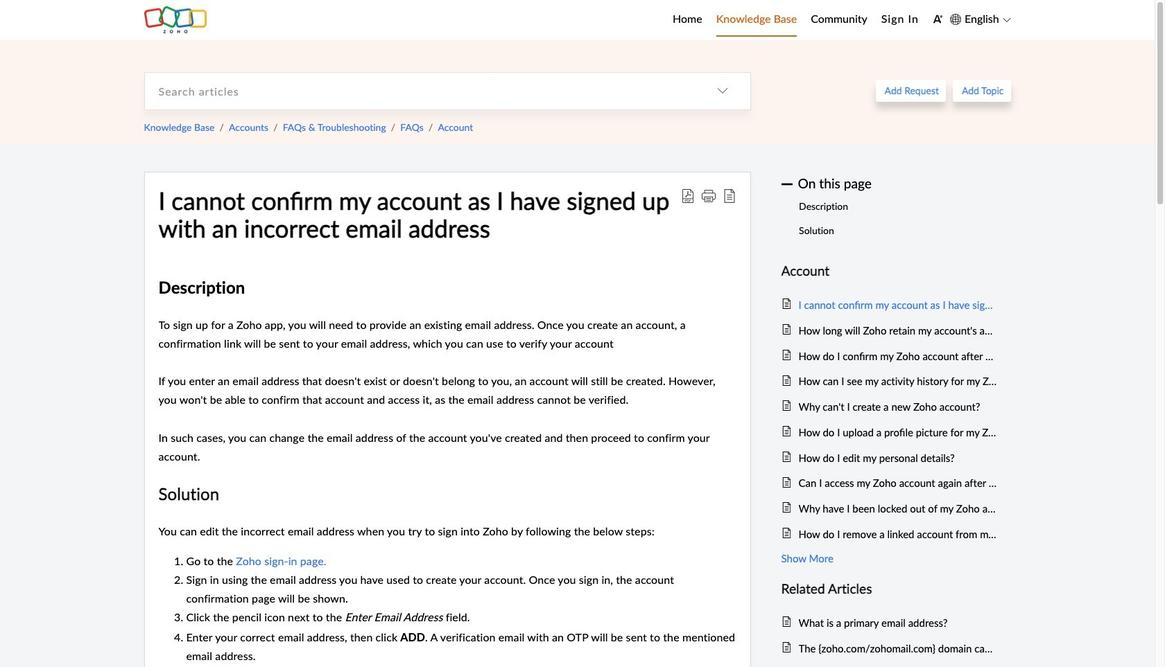 Task type: locate. For each thing, give the bounding box(es) containing it.
choose category image
[[717, 85, 728, 97]]

choose category element
[[695, 73, 750, 109]]

0 vertical spatial heading
[[781, 261, 997, 282]]

1 heading from the top
[[781, 261, 997, 282]]

heading
[[781, 261, 997, 282], [781, 579, 997, 600]]

1 vertical spatial heading
[[781, 579, 997, 600]]

download as pdf image
[[681, 189, 695, 203]]



Task type: describe. For each thing, give the bounding box(es) containing it.
user preference element
[[933, 9, 943, 31]]

Search articles field
[[145, 73, 695, 109]]

choose languages element
[[950, 10, 1011, 28]]

2 heading from the top
[[781, 579, 997, 600]]

reader view image
[[722, 189, 736, 203]]

user preference image
[[933, 14, 943, 24]]



